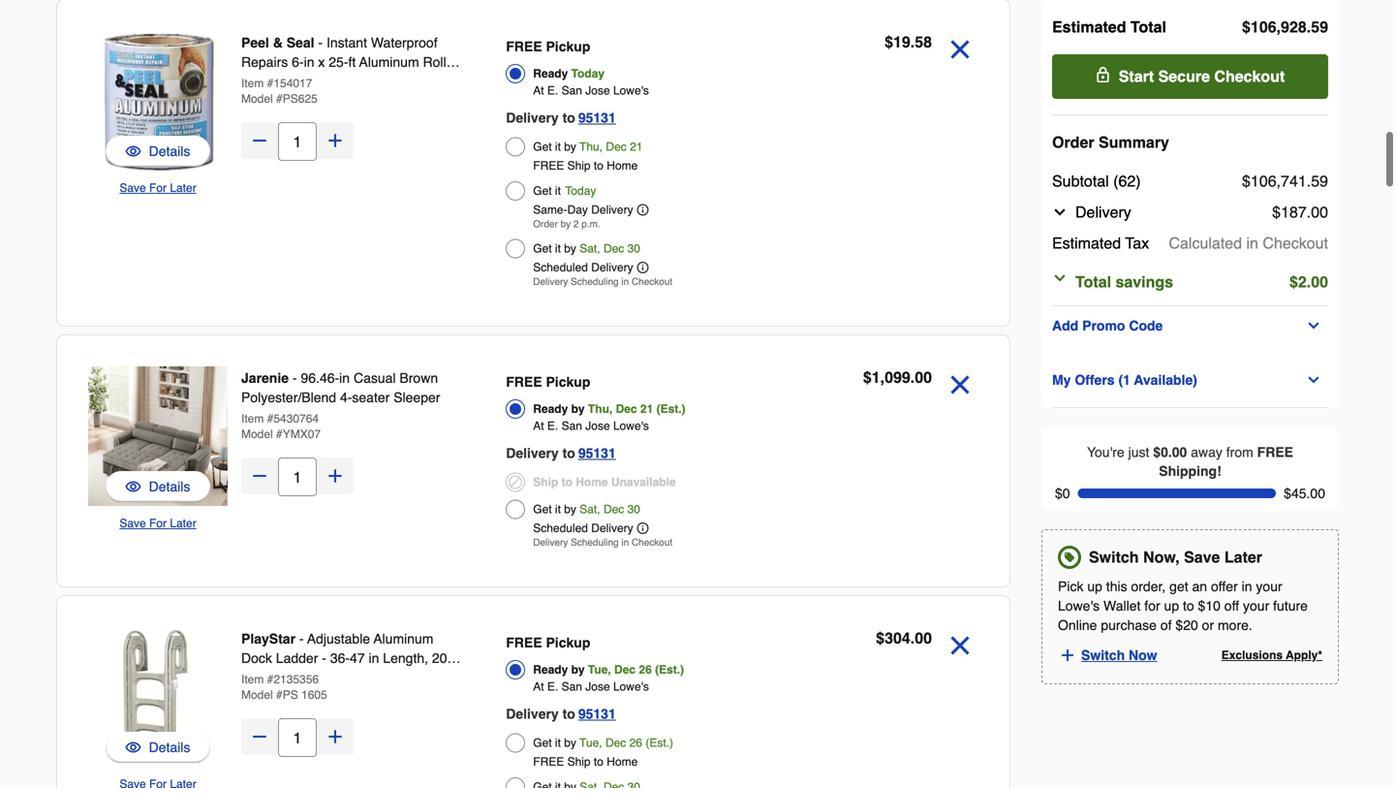 Task type: locate. For each thing, give the bounding box(es) containing it.
2 30 from the top
[[628, 503, 641, 516]]

0 horizontal spatial order
[[533, 219, 558, 230]]

it for info icon related to $ 19 . 58
[[555, 184, 561, 198]]

1 vertical spatial up
[[1165, 598, 1180, 614]]

95131 button for $ 304 .00
[[579, 702, 616, 726]]

later down instant waterproof repairs 6-in x 25-ft aluminum roll flashing image
[[170, 181, 196, 195]]

ready for $ 1,099 .00
[[533, 402, 568, 416]]

2 for from the top
[[149, 517, 167, 530]]

x
[[318, 54, 325, 70]]

home
[[607, 159, 638, 173], [576, 475, 608, 489], [607, 755, 638, 769]]

it down order by 2 p.m.
[[555, 242, 561, 255]]

away
[[1191, 444, 1223, 460]]

item for $ 19 . 58
[[241, 77, 264, 90]]

5 it from the top
[[555, 736, 561, 750]]

1 vertical spatial 30
[[628, 503, 641, 516]]

model inside the item #5430764 model #ymx07
[[241, 427, 273, 441]]

get it by sat, dec 30 down ship to home unavailable
[[533, 503, 641, 516]]

free ship to home for $ 19 . 58
[[533, 159, 638, 173]]

3 at from the top
[[533, 680, 544, 694]]

my
[[1053, 372, 1072, 388]]

summary
[[1099, 133, 1170, 151]]

1 sat, from the top
[[580, 242, 601, 255]]

pickup for $ 1,099 .00
[[546, 374, 591, 390]]

. for 106,928
[[1307, 18, 1312, 36]]

order for order summary
[[1053, 133, 1095, 151]]

0 vertical spatial model
[[241, 92, 273, 106]]

ft
[[348, 54, 356, 70]]

e. down the ready today
[[548, 84, 559, 97]]

(est.) for $ 1,099 .00
[[657, 402, 686, 416]]

3 95131 button from the top
[[579, 702, 616, 726]]

minus image for $ 19 . 58
[[250, 131, 269, 150]]

$20
[[1176, 618, 1199, 633]]

info image up info image on the left top of page
[[637, 204, 649, 216]]

.00 for $ 304 .00
[[911, 629, 932, 647]]

0 vertical spatial scheduled
[[533, 261, 588, 274]]

1 it from the top
[[555, 140, 561, 154]]

option group for $ 1,099 .00
[[506, 368, 775, 553]]

3 e. from the top
[[548, 680, 559, 694]]

3 quickview image from the top
[[126, 738, 141, 757]]

in right offer
[[1242, 579, 1253, 594]]

2 scheduling from the top
[[571, 537, 619, 548]]

save for later for $ 1,099 .00
[[120, 517, 196, 530]]

0 vertical spatial aluminum
[[359, 54, 419, 70]]

1 delivery to 95131 from the top
[[506, 110, 616, 126]]

30
[[628, 242, 641, 255], [628, 503, 641, 516]]

3 option group from the top
[[506, 629, 775, 788]]

minus image down rust-
[[250, 727, 269, 746]]

1 vertical spatial 59
[[1312, 172, 1329, 190]]

1 vertical spatial later
[[170, 517, 196, 530]]

today up get it by thu, dec 21
[[572, 67, 605, 80]]

0 horizontal spatial 2
[[574, 219, 579, 230]]

1 free ship to home from the top
[[533, 159, 638, 173]]

at e. san jose lowe's down the ready today
[[533, 84, 649, 97]]

.00
[[1307, 203, 1329, 221], [1307, 273, 1329, 291], [911, 368, 932, 386], [911, 629, 932, 647]]

now
[[1129, 648, 1158, 663]]

2 scheduled from the top
[[533, 521, 588, 535]]

3 minus image from the top
[[250, 727, 269, 746]]

2 save for later from the top
[[120, 517, 196, 530]]

get
[[1170, 579, 1189, 594]]

delivery
[[506, 110, 559, 126], [592, 203, 634, 217], [1076, 203, 1132, 221], [592, 261, 634, 274], [533, 276, 568, 287], [506, 445, 559, 461], [592, 521, 634, 535], [533, 537, 568, 548], [506, 706, 559, 722]]

option group
[[506, 33, 775, 293], [506, 368, 775, 553], [506, 629, 775, 788]]

this
[[1107, 579, 1128, 594]]

save for later button for $ 1,099 .00
[[120, 514, 196, 533]]

ready
[[533, 67, 568, 80], [533, 402, 568, 416], [533, 663, 568, 677]]

details for $ 1,099 .00
[[149, 479, 190, 494]]

2 e. from the top
[[548, 419, 559, 433]]

2 scheduled delivery from the top
[[533, 521, 634, 535]]

59
[[1312, 18, 1329, 36], [1312, 172, 1329, 190]]

in inside 'instant waterproof repairs 6-in x 25-ft aluminum roll flashing'
[[304, 54, 315, 70]]

info image
[[637, 204, 649, 216], [637, 522, 649, 534]]

2 item from the top
[[241, 412, 264, 426]]

delivery to 95131 up get it by thu, dec 21
[[506, 110, 616, 126]]

1 pickup from the top
[[546, 39, 591, 54]]

in inside 96.46-in casual brown polyester/blend 4-seater sleeper
[[339, 370, 350, 386]]

106,741
[[1251, 172, 1307, 190]]

jose for $ 304 .00
[[586, 680, 610, 694]]

0 vertical spatial delivery scheduling in checkout
[[533, 276, 673, 287]]

0 vertical spatial quickview image
[[126, 142, 141, 161]]

dock
[[241, 650, 272, 666]]

95131 for $ 304 .00
[[579, 706, 616, 722]]

tue, up the get it by tue, dec 26 (est.)
[[588, 663, 611, 677]]

san down the ready today
[[562, 84, 582, 97]]

304
[[885, 629, 911, 647]]

peel & seal -
[[241, 35, 327, 50]]

switch inside button
[[1082, 648, 1125, 663]]

1 vertical spatial total
[[1076, 273, 1112, 291]]

item #5430764 model #ymx07
[[241, 412, 321, 441]]

1 get it by sat, dec 30 from the top
[[533, 242, 641, 255]]

1 vertical spatial switch
[[1082, 648, 1125, 663]]

2 vertical spatial 95131 button
[[579, 702, 616, 726]]

0 vertical spatial delivery to 95131
[[506, 110, 616, 126]]

checkout down 106,928
[[1215, 67, 1286, 85]]

item for $ 1,099 .00
[[241, 412, 264, 426]]

0 vertical spatial 95131
[[579, 110, 616, 126]]

available)
[[1135, 372, 1198, 388]]

1 estimated from the top
[[1053, 18, 1127, 36]]

1 vertical spatial chevron down image
[[1307, 318, 1322, 333]]

2 jose from the top
[[586, 419, 610, 433]]

95131 up get it by thu, dec 21
[[579, 110, 616, 126]]

ship for $ 304 .00
[[568, 755, 591, 769]]

lowe's up get it by thu, dec 21
[[614, 84, 649, 97]]

3 item from the top
[[241, 673, 264, 686]]

0 vertical spatial item
[[241, 77, 264, 90]]

3 pickup from the top
[[546, 635, 591, 650]]

2 at from the top
[[533, 419, 544, 433]]

0 horizontal spatial total
[[1076, 273, 1112, 291]]

2 model from the top
[[241, 427, 273, 441]]

details for $ 19 . 58
[[149, 143, 190, 159]]

1 stepper number input field with increment and decrement buttons number field from the top
[[278, 122, 317, 161]]

e. down ready by thu, dec 21 (est.)
[[548, 419, 559, 433]]

to
[[563, 110, 576, 126], [594, 159, 604, 173], [563, 445, 576, 461], [562, 475, 573, 489], [1184, 598, 1195, 614], [373, 670, 385, 685], [563, 706, 576, 722], [594, 755, 604, 769]]

scheduling down "p.m."
[[571, 276, 619, 287]]

it down ready by tue, dec 26 (est.) at the bottom left
[[555, 736, 561, 750]]

1 vertical spatial quickview image
[[126, 477, 141, 496]]

quickview image
[[126, 142, 141, 161], [126, 477, 141, 496], [126, 738, 141, 757]]

59 up $ 187 .00 in the top of the page
[[1312, 172, 1329, 190]]

0 vertical spatial 26
[[639, 663, 652, 677]]

minus image
[[250, 131, 269, 150], [250, 466, 269, 486], [250, 727, 269, 746]]

3 it from the top
[[555, 242, 561, 255]]

0 vertical spatial save
[[120, 181, 146, 195]]

0 vertical spatial jose
[[586, 84, 610, 97]]

2 remove item image from the top
[[944, 629, 977, 662]]

at for $ 1,099 .00
[[533, 419, 544, 433]]

san for $ 19 . 58
[[562, 84, 582, 97]]

0 vertical spatial save for later
[[120, 181, 196, 195]]

adjustable aluminum dock ladder - 36-47 in length, 20 in wide opening - easy to install, rust-free, 350 lb weight rating
[[241, 631, 462, 705]]

2 59 from the top
[[1312, 172, 1329, 190]]

1 scheduled from the top
[[533, 261, 588, 274]]

1 vertical spatial scheduled
[[533, 521, 588, 535]]

96.46-in casual brown polyester/blend 4-seater sleeper
[[241, 370, 441, 405]]

0 vertical spatial for
[[149, 181, 167, 195]]

stepper number input field with increment and decrement buttons number field down #ymx07
[[278, 458, 317, 496]]

pickup up ready by thu, dec 21 (est.)
[[546, 374, 591, 390]]

scheduled delivery down ship to home unavailable
[[533, 521, 634, 535]]

tue, down ready by tue, dec 26 (est.) at the bottom left
[[580, 736, 603, 750]]

ship to home unavailable
[[533, 475, 676, 489]]

1 vertical spatial 95131 button
[[579, 442, 616, 465]]

1 save for later button from the top
[[120, 178, 196, 198]]

1 item from the top
[[241, 77, 264, 90]]

1,099
[[872, 368, 911, 386]]

. for 106,741
[[1307, 172, 1312, 190]]

2 vertical spatial at e. san jose lowe's
[[533, 680, 649, 694]]

1 vertical spatial get it by sat, dec 30
[[533, 503, 641, 516]]

switch down online
[[1082, 648, 1125, 663]]

2 info image from the top
[[637, 522, 649, 534]]

total
[[1131, 18, 1167, 36], [1076, 273, 1112, 291]]

get for info image on the left top of page
[[533, 242, 552, 255]]

home for $ 19 . 58
[[607, 159, 638, 173]]

1 vertical spatial free pickup
[[506, 374, 591, 390]]

1 remove item image from the top
[[944, 368, 977, 401]]

3 details from the top
[[149, 740, 190, 755]]

save for later button down 96.46-in casual brown polyester/blend 4-seater sleeper image
[[120, 514, 196, 533]]

2 get it by sat, dec 30 from the top
[[533, 503, 641, 516]]

0 vertical spatial at
[[533, 84, 544, 97]]

at e. san jose lowe's down ready by thu, dec 21 (est.)
[[533, 419, 649, 433]]

order inside option group
[[533, 219, 558, 230]]

0 vertical spatial switch
[[1090, 548, 1139, 566]]

remove item image
[[944, 368, 977, 401], [944, 629, 977, 662]]

start secure checkout
[[1119, 67, 1286, 85]]

0 vertical spatial estimated
[[1053, 18, 1127, 36]]

plus image inside switch now button
[[1059, 647, 1077, 664]]

2 95131 button from the top
[[579, 442, 616, 465]]

at e. san jose lowe's for $ 19 . 58
[[533, 84, 649, 97]]

1 vertical spatial home
[[576, 475, 608, 489]]

1 e. from the top
[[548, 84, 559, 97]]

estimated up chevron down image
[[1053, 234, 1122, 252]]

2 down calculated in checkout at the right of page
[[1299, 273, 1307, 291]]

by
[[564, 140, 577, 154], [561, 219, 571, 230], [564, 242, 577, 255], [571, 402, 585, 416], [564, 503, 577, 516], [571, 663, 585, 677], [564, 736, 577, 750]]

lowe's down ready by tue, dec 26 (est.) at the bottom left
[[614, 680, 649, 694]]

Stepper number input field with increment and decrement buttons number field
[[278, 122, 317, 161], [278, 458, 317, 496], [278, 718, 317, 757]]

order for order by 2 p.m.
[[533, 219, 558, 230]]

59 for $ 106,928 . 59
[[1312, 18, 1329, 36]]

3 ready from the top
[[533, 663, 568, 677]]

chevron down image
[[1053, 270, 1068, 286]]

free pickup for $ 304 .00
[[506, 635, 591, 650]]

order
[[1053, 133, 1095, 151], [533, 219, 558, 230]]

stepper number input field with increment and decrement buttons number field for $ 19 . 58
[[278, 122, 317, 161]]

rating
[[396, 689, 435, 705]]

.00 for $ 1,099 .00
[[911, 368, 932, 386]]

1 ready from the top
[[533, 67, 568, 80]]

1 quickview image from the top
[[126, 142, 141, 161]]

scheduling for info image on the left top of page
[[571, 276, 619, 287]]

#5430764
[[267, 412, 319, 426]]

jarenie
[[241, 370, 289, 386]]

up
[[1088, 579, 1103, 594], [1165, 598, 1180, 614]]

get it by sat, dec 30 for info icon corresponding to $ 1,099 .00
[[533, 503, 641, 516]]

lowe's for $ 304 .00
[[614, 680, 649, 694]]

your
[[1257, 579, 1283, 594], [1244, 598, 1270, 614]]

save for later button down instant waterproof repairs 6-in x 25-ft aluminum roll flashing image
[[120, 178, 196, 198]]

3 free pickup from the top
[[506, 635, 591, 650]]

free up get it today
[[533, 159, 564, 173]]

1 model from the top
[[241, 92, 273, 106]]

scheduling down ship to home unavailable
[[571, 537, 619, 548]]

1 minus image from the top
[[250, 131, 269, 150]]

sat, down ship to home unavailable
[[580, 503, 601, 516]]

1 vertical spatial save for later button
[[120, 514, 196, 533]]

30 down the unavailable
[[628, 503, 641, 516]]

weight
[[350, 689, 392, 705]]

95131 button for $ 1,099 .00
[[579, 442, 616, 465]]

1 vertical spatial your
[[1244, 598, 1270, 614]]

instant waterproof repairs 6-in x 25-ft aluminum roll flashing image
[[88, 31, 228, 171]]

2 95131 from the top
[[579, 445, 616, 461]]

ready up get it by thu, dec 21
[[533, 67, 568, 80]]

item inside the item #5430764 model #ymx07
[[241, 412, 264, 426]]

dec down same-day delivery
[[604, 242, 625, 255]]

quickview image for $ 1,099 .00
[[126, 477, 141, 496]]

1 info image from the top
[[637, 204, 649, 216]]

to inside pick up this order, get an offer in your lowe's wallet for up to $10 off your future online purchase of $20 or more.
[[1184, 598, 1195, 614]]

info image for $ 1,099 .00
[[637, 522, 649, 534]]

1 free pickup from the top
[[506, 39, 591, 54]]

2 ready from the top
[[533, 402, 568, 416]]

san for $ 304 .00
[[562, 680, 582, 694]]

1 scheduling from the top
[[571, 276, 619, 287]]

2 free pickup from the top
[[506, 374, 591, 390]]

order down the 'same-'
[[533, 219, 558, 230]]

350
[[309, 689, 332, 705]]

1 san from the top
[[562, 84, 582, 97]]

for for $ 19 . 58
[[149, 181, 167, 195]]

$ for $ 187 .00
[[1273, 203, 1281, 221]]

model inside item #2135356 model #ps 1605
[[241, 688, 273, 702]]

6-
[[292, 54, 304, 70]]

by up ship to home unavailable
[[571, 402, 585, 416]]

option group for $ 304 .00
[[506, 629, 775, 788]]

.00 for $ 2 .00
[[1307, 273, 1329, 291]]

3 delivery to 95131 from the top
[[506, 706, 616, 722]]

scheduled
[[533, 261, 588, 274], [533, 521, 588, 535]]

.00 for $ 187 .00
[[1307, 203, 1329, 221]]

ship
[[568, 159, 591, 173], [533, 475, 559, 489], [568, 755, 591, 769]]

2 inside option group
[[574, 219, 579, 230]]

3 jose from the top
[[586, 680, 610, 694]]

chevron down image
[[1053, 205, 1068, 220], [1307, 318, 1322, 333], [1307, 372, 1322, 388]]

option group for $ 19 . 58
[[506, 33, 775, 293]]

1 vertical spatial order
[[533, 219, 558, 230]]

ship down the get it by tue, dec 26 (est.)
[[568, 755, 591, 769]]

model for $ 1,099 .00
[[241, 427, 273, 441]]

add promo code link
[[1053, 314, 1329, 337]]

thu, up ship to home unavailable
[[588, 402, 613, 416]]

(62)
[[1114, 172, 1141, 190]]

. for 19
[[911, 33, 915, 51]]

1 vertical spatial estimated
[[1053, 234, 1122, 252]]

subtotal
[[1053, 172, 1110, 190]]

2 vertical spatial delivery to 95131
[[506, 706, 616, 722]]

delivery to 95131 for $ 304 .00
[[506, 706, 616, 722]]

ship for $ 19 . 58
[[568, 159, 591, 173]]

pickup
[[546, 39, 591, 54], [546, 374, 591, 390], [546, 635, 591, 650]]

4 get from the top
[[533, 503, 552, 516]]

free ship to home down get it by thu, dec 21
[[533, 159, 638, 173]]

0 vertical spatial scheduling
[[571, 276, 619, 287]]

1 vertical spatial plus image
[[326, 466, 345, 486]]

1 vertical spatial save
[[120, 517, 146, 530]]

2 vertical spatial later
[[1225, 548, 1263, 566]]

3 san from the top
[[562, 680, 582, 694]]

4 it from the top
[[555, 503, 561, 516]]

1 vertical spatial 2
[[1299, 273, 1307, 291]]

model for $ 304 .00
[[241, 688, 273, 702]]

#154017
[[267, 77, 312, 90]]

2 sat, from the top
[[580, 503, 601, 516]]

2 details from the top
[[149, 479, 190, 494]]

1 vertical spatial scheduling
[[571, 537, 619, 548]]

1 at e. san jose lowe's from the top
[[533, 84, 649, 97]]

estimated for estimated tax
[[1053, 234, 1122, 252]]

chevron down image for my offers (1 available)
[[1307, 372, 1322, 388]]

0 vertical spatial save for later button
[[120, 178, 196, 198]]

5 get from the top
[[533, 736, 552, 750]]

item
[[241, 77, 264, 90], [241, 412, 264, 426], [241, 673, 264, 686]]

for
[[149, 181, 167, 195], [149, 517, 167, 530]]

2 vertical spatial quickview image
[[126, 738, 141, 757]]

1 details from the top
[[149, 143, 190, 159]]

95131 button up ship to home unavailable
[[579, 442, 616, 465]]

remove item image right $ 304 .00
[[944, 629, 977, 662]]

1 vertical spatial option group
[[506, 368, 775, 553]]

2 vertical spatial e.
[[548, 680, 559, 694]]

quickview image for $ 19 . 58
[[126, 142, 141, 161]]

ladder
[[276, 650, 318, 666]]

1 jose from the top
[[586, 84, 610, 97]]

3 at e. san jose lowe's from the top
[[533, 680, 649, 694]]

total savings
[[1076, 273, 1174, 291]]

3 model from the top
[[241, 688, 273, 702]]

0 vertical spatial san
[[562, 84, 582, 97]]

free right from
[[1258, 444, 1294, 460]]

sleeper
[[394, 390, 441, 405]]

chevron down image inside add promo code link
[[1307, 318, 1322, 333]]

aluminum down waterproof on the left top of the page
[[359, 54, 419, 70]]

0 vertical spatial minus image
[[250, 131, 269, 150]]

jose for $ 1,099 .00
[[586, 419, 610, 433]]

95131 up ship to home unavailable
[[579, 445, 616, 461]]

95131 button for $ 19 . 58
[[579, 106, 616, 129]]

estimated total
[[1053, 18, 1167, 36]]

model inside 'item #154017 model #ps625'
[[241, 92, 273, 106]]

$ for $ 106,741 . 59
[[1243, 172, 1251, 190]]

2 vertical spatial option group
[[506, 629, 775, 788]]

0 vertical spatial free ship to home
[[533, 159, 638, 173]]

save for later button for $ 19 . 58
[[120, 178, 196, 198]]

block image
[[506, 473, 526, 492]]

2 option group from the top
[[506, 368, 775, 553]]

0 vertical spatial sat,
[[580, 242, 601, 255]]

3 95131 from the top
[[579, 706, 616, 722]]

save for later down instant waterproof repairs 6-in x 25-ft aluminum roll flashing image
[[120, 181, 196, 195]]

free ship to home
[[533, 159, 638, 173], [533, 755, 638, 769]]

info image for $ 19 . 58
[[637, 204, 649, 216]]

1 vertical spatial san
[[562, 419, 582, 433]]

it up the 'same-'
[[555, 184, 561, 198]]

e. for $ 1,099 .00
[[548, 419, 559, 433]]

switch for switch now, save later
[[1090, 548, 1139, 566]]

order up the subtotal
[[1053, 133, 1095, 151]]

my offers (1 available)
[[1053, 372, 1198, 388]]

1 vertical spatial at
[[533, 419, 544, 433]]

2 estimated from the top
[[1053, 234, 1122, 252]]

polyester/blend
[[241, 390, 336, 405]]

0 vertical spatial e.
[[548, 84, 559, 97]]

1 horizontal spatial order
[[1053, 133, 1095, 151]]

0 vertical spatial up
[[1088, 579, 1103, 594]]

at down ready by tue, dec 26 (est.) at the bottom left
[[533, 680, 544, 694]]

0 vertical spatial your
[[1257, 579, 1283, 594]]

2 at e. san jose lowe's from the top
[[533, 419, 649, 433]]

1 get from the top
[[533, 140, 552, 154]]

95131 for $ 1,099 .00
[[579, 445, 616, 461]]

$ 19 . 58
[[885, 33, 932, 51]]

1 vertical spatial today
[[565, 184, 596, 198]]

1 vertical spatial item
[[241, 412, 264, 426]]

2 vertical spatial chevron down image
[[1307, 372, 1322, 388]]

switch
[[1090, 548, 1139, 566], [1082, 648, 1125, 663]]

item #2135356 model #ps 1605
[[241, 673, 327, 702]]

add promo code
[[1053, 318, 1164, 333]]

get it by tue, dec 26 (est.)
[[533, 736, 674, 750]]

pickup up the ready today
[[546, 39, 591, 54]]

2 down day
[[574, 219, 579, 230]]

1 vertical spatial 95131
[[579, 445, 616, 461]]

2 vertical spatial san
[[562, 680, 582, 694]]

from
[[1227, 444, 1254, 460]]

get it by sat, dec 30 for info image on the left top of page
[[533, 242, 641, 255]]

plus image down online
[[1059, 647, 1077, 664]]

free pickup
[[506, 39, 591, 54], [506, 374, 591, 390], [506, 635, 591, 650]]

2 it from the top
[[555, 184, 561, 198]]

total right chevron down image
[[1076, 273, 1112, 291]]

21 up same-day delivery
[[630, 140, 643, 154]]

2 minus image from the top
[[250, 466, 269, 486]]

by down order by 2 p.m.
[[564, 242, 577, 255]]

lowe's down ready by thu, dec 21 (est.)
[[614, 419, 649, 433]]

total up start
[[1131, 18, 1167, 36]]

exclusions apply*
[[1222, 649, 1323, 662]]

san down ready by tue, dec 26 (est.) at the bottom left
[[562, 680, 582, 694]]

save up an
[[1185, 548, 1221, 566]]

item inside 'item #154017 model #ps625'
[[241, 77, 264, 90]]

thu, up get it today
[[580, 140, 603, 154]]

model down flashing
[[241, 92, 273, 106]]

1 vertical spatial save for later
[[120, 517, 196, 530]]

- left 36-
[[322, 650, 327, 666]]

minus image down the item #5430764 model #ymx07
[[250, 466, 269, 486]]

get it by sat, dec 30 down "p.m."
[[533, 242, 641, 255]]

$ for $ 1,099 .00
[[863, 368, 872, 386]]

to up ship to home unavailable
[[563, 445, 576, 461]]

0 vertical spatial scheduled delivery
[[533, 261, 634, 274]]

1 save for later from the top
[[120, 181, 196, 195]]

2 vertical spatial stepper number input field with increment and decrement buttons number field
[[278, 718, 317, 757]]

2 delivery to 95131 from the top
[[506, 445, 616, 461]]

3 get from the top
[[533, 242, 552, 255]]

ready up the get it by tue, dec 26 (est.)
[[533, 663, 568, 677]]

26 up the get it by tue, dec 26 (est.)
[[639, 663, 652, 677]]

2 san from the top
[[562, 419, 582, 433]]

2 pickup from the top
[[546, 374, 591, 390]]

0 vertical spatial at e. san jose lowe's
[[533, 84, 649, 97]]

1 95131 button from the top
[[579, 106, 616, 129]]

remove item image for $ 304 .00
[[944, 629, 977, 662]]

in down the unavailable
[[622, 537, 629, 548]]

1 vertical spatial free ship to home
[[533, 755, 638, 769]]

2 quickview image from the top
[[126, 477, 141, 496]]

1 59 from the top
[[1312, 18, 1329, 36]]

1 vertical spatial details
[[149, 479, 190, 494]]

free down the get it by tue, dec 26 (est.)
[[533, 755, 564, 769]]

2 stepper number input field with increment and decrement buttons number field from the top
[[278, 458, 317, 496]]

1 vertical spatial 21
[[641, 402, 654, 416]]

estimated up "secure" icon
[[1053, 18, 1127, 36]]

1 vertical spatial scheduled delivery
[[533, 521, 634, 535]]

95131 button up get it by thu, dec 21
[[579, 106, 616, 129]]

chevron down image inside "my offers (1 available)" 'link'
[[1307, 372, 1322, 388]]

2 save for later button from the top
[[120, 514, 196, 533]]

1 vertical spatial stepper number input field with increment and decrement buttons number field
[[278, 458, 317, 496]]

get for info icon related to $ 19 . 58
[[533, 184, 552, 198]]

more.
[[1218, 618, 1253, 633]]

later up offer
[[1225, 548, 1263, 566]]

1 95131 from the top
[[579, 110, 616, 126]]

sat,
[[580, 242, 601, 255], [580, 503, 601, 516]]

scheduled down order by 2 p.m.
[[533, 261, 588, 274]]

my offers (1 available) link
[[1053, 368, 1329, 392]]

by down ready by tue, dec 26 (est.) at the bottom left
[[564, 736, 577, 750]]

free pickup up the ready today
[[506, 39, 591, 54]]

aluminum inside adjustable aluminum dock ladder - 36-47 in length, 20 in wide opening - easy to install, rust-free, 350 lb weight rating
[[374, 631, 434, 647]]

save for $ 19 . 58
[[120, 181, 146, 195]]

by up get it today
[[564, 140, 577, 154]]

0 vertical spatial home
[[607, 159, 638, 173]]

remove item image
[[944, 33, 977, 66]]

2 free ship to home from the top
[[533, 755, 638, 769]]

1 vertical spatial at e. san jose lowe's
[[533, 419, 649, 433]]

free,
[[274, 689, 305, 705]]

0 vertical spatial option group
[[506, 33, 775, 293]]

home down the get it by tue, dec 26 (est.)
[[607, 755, 638, 769]]

playstar
[[241, 631, 296, 647]]

get it today
[[533, 184, 596, 198]]

3 stepper number input field with increment and decrement buttons number field from the top
[[278, 718, 317, 757]]

1 vertical spatial aluminum
[[374, 631, 434, 647]]

free ship to home down the get it by tue, dec 26 (est.)
[[533, 755, 638, 769]]

1 vertical spatial model
[[241, 427, 273, 441]]

1 vertical spatial info image
[[637, 522, 649, 534]]

secure
[[1159, 67, 1211, 85]]

0 vertical spatial 59
[[1312, 18, 1329, 36]]

it
[[555, 140, 561, 154], [555, 184, 561, 198], [555, 242, 561, 255], [555, 503, 561, 516], [555, 736, 561, 750]]

1 at from the top
[[533, 84, 544, 97]]

1 vertical spatial e.
[[548, 419, 559, 433]]

later down 96.46-in casual brown polyester/blend 4-seater sleeper image
[[170, 517, 196, 530]]

1 vertical spatial ready
[[533, 402, 568, 416]]

delivery scheduling in checkout down info image on the left top of page
[[533, 276, 673, 287]]

plus image
[[326, 131, 345, 150], [326, 466, 345, 486], [1059, 647, 1077, 664]]

to down get it by thu, dec 21
[[594, 159, 604, 173]]

it up get it today
[[555, 140, 561, 154]]

tag filled image
[[1061, 549, 1079, 566]]

in right 20
[[451, 650, 462, 666]]

checkout
[[1215, 67, 1286, 85], [1263, 234, 1329, 252], [632, 276, 673, 287], [632, 537, 673, 548]]

0 vertical spatial total
[[1131, 18, 1167, 36]]

2 get from the top
[[533, 184, 552, 198]]

1 option group from the top
[[506, 33, 775, 293]]

1 vertical spatial jose
[[586, 419, 610, 433]]

1 for from the top
[[149, 181, 167, 195]]

30 up info image on the left top of page
[[628, 242, 641, 255]]

item inside item #2135356 model #ps 1605
[[241, 673, 264, 686]]

sat, down "p.m."
[[580, 242, 601, 255]]

0 vertical spatial free pickup
[[506, 39, 591, 54]]

2 vertical spatial home
[[607, 755, 638, 769]]

0 vertical spatial stepper number input field with increment and decrement buttons number field
[[278, 122, 317, 161]]



Task type: vqa. For each thing, say whether or not it's contained in the screenshot.
'Learn More' LINK to the left
no



Task type: describe. For each thing, give the bounding box(es) containing it.
wide
[[241, 670, 272, 685]]

2 vertical spatial save
[[1185, 548, 1221, 566]]

1 vertical spatial thu,
[[588, 402, 613, 416]]

pick up this order, get an offer in your lowe's wallet for up to $10 off your future online purchase of $20 or more.
[[1058, 579, 1309, 633]]

lb
[[336, 689, 346, 705]]

pickup for $ 19 . 58
[[546, 39, 591, 54]]

- down 36-
[[331, 670, 336, 685]]

code
[[1130, 318, 1164, 333]]

pick
[[1058, 579, 1084, 594]]

off
[[1225, 598, 1240, 614]]

1 scheduled delivery from the top
[[533, 261, 634, 274]]

shipping!
[[1160, 463, 1222, 479]]

flashing
[[241, 74, 293, 89]]

seater
[[352, 390, 390, 405]]

item #154017 model #ps625
[[241, 77, 318, 106]]

adjustable aluminum dock ladder - 36-47 in length, 20 in wide opening - easy to install, rust-free, 350 lb weight rating image
[[88, 627, 228, 767]]

plus image
[[326, 727, 345, 746]]

day
[[568, 203, 588, 217]]

jarenie -
[[241, 370, 301, 386]]

wallet
[[1104, 598, 1141, 614]]

exclusions
[[1222, 649, 1283, 662]]

order,
[[1132, 579, 1166, 594]]

an
[[1193, 579, 1208, 594]]

calculated in checkout
[[1169, 234, 1329, 252]]

instant
[[327, 35, 367, 50]]

start secure checkout button
[[1053, 54, 1329, 99]]

#2135356
[[267, 673, 319, 686]]

in right 47
[[369, 650, 379, 666]]

sat, for info image on the left top of page
[[580, 242, 601, 255]]

by up the get it by tue, dec 26 (est.)
[[571, 663, 585, 677]]

delivery to 95131 for $ 1,099 .00
[[506, 445, 616, 461]]

(1
[[1119, 372, 1131, 388]]

same-
[[533, 203, 568, 217]]

1 vertical spatial tue,
[[580, 736, 603, 750]]

#ymx07
[[276, 427, 321, 441]]

free inside free shipping!
[[1258, 444, 1294, 460]]

unavailable
[[612, 475, 676, 489]]

in right calculated
[[1247, 234, 1259, 252]]

rust-
[[241, 689, 274, 705]]

info image
[[637, 262, 649, 273]]

20
[[432, 650, 447, 666]]

adjustable
[[307, 631, 370, 647]]

peel
[[241, 35, 269, 50]]

in down same-day delivery
[[622, 276, 629, 287]]

easy
[[339, 670, 370, 685]]

to inside adjustable aluminum dock ladder - 36-47 in length, 20 in wide opening - easy to install, rust-free, 350 lb weight rating
[[373, 670, 385, 685]]

0 vertical spatial plus image
[[326, 131, 345, 150]]

scheduling for info icon corresponding to $ 1,099 .00
[[571, 537, 619, 548]]

ready for $ 19 . 58
[[533, 67, 568, 80]]

0 vertical spatial today
[[572, 67, 605, 80]]

#ps
[[276, 688, 298, 702]]

scheduled for info icon corresponding to $ 1,099 .00
[[533, 521, 588, 535]]

$ 2 .00
[[1290, 273, 1329, 291]]

just
[[1129, 444, 1150, 460]]

$ 106,741 . 59
[[1243, 172, 1329, 190]]

dec up the unavailable
[[616, 402, 637, 416]]

- up ladder
[[299, 631, 304, 647]]

switch now
[[1082, 648, 1158, 663]]

$ for $ 304 .00
[[876, 629, 885, 647]]

19
[[894, 33, 911, 51]]

install,
[[388, 670, 428, 685]]

25-
[[329, 54, 348, 70]]

or
[[1203, 618, 1215, 633]]

purchase
[[1101, 618, 1157, 633]]

details for $ 304 .00
[[149, 740, 190, 755]]

save for later for $ 19 . 58
[[120, 181, 196, 195]]

1 vertical spatial ship
[[533, 475, 559, 489]]

$ 1,099 .00
[[863, 368, 932, 386]]

checkout inside button
[[1215, 67, 1286, 85]]

to up get it by thu, dec 21
[[563, 110, 576, 126]]

at for $ 304 .00
[[533, 680, 544, 694]]

remove item image for $ 1,099 .00
[[944, 368, 977, 401]]

at e. san jose lowe's for $ 1,099 .00
[[533, 419, 649, 433]]

36-
[[330, 650, 350, 666]]

1 delivery scheduling in checkout from the top
[[533, 276, 673, 287]]

$0
[[1056, 486, 1071, 501]]

ready for $ 304 .00
[[533, 663, 568, 677]]

dec down ship to home unavailable
[[604, 503, 625, 516]]

at e. san jose lowe's for $ 304 .00
[[533, 680, 649, 694]]

get it by thu, dec 21
[[533, 140, 643, 154]]

order summary
[[1053, 133, 1170, 151]]

switch for switch now
[[1082, 648, 1125, 663]]

by down ship to home unavailable
[[564, 503, 577, 516]]

$ for $ 2 .00
[[1290, 273, 1299, 291]]

59 for $ 106,741 . 59
[[1312, 172, 1329, 190]]

checkout down 187
[[1263, 234, 1329, 252]]

in inside pick up this order, get an offer in your lowe's wallet for up to $10 off your future online purchase of $20 or more.
[[1242, 579, 1253, 594]]

stepper number input field with increment and decrement buttons number field for $ 304 .00
[[278, 718, 317, 757]]

dec up the get it by tue, dec 26 (est.)
[[615, 663, 636, 677]]

home for $ 304 .00
[[607, 755, 638, 769]]

instant waterproof repairs 6-in x 25-ft aluminum roll flashing
[[241, 35, 447, 89]]

quickview image for $ 304 .00
[[126, 738, 141, 757]]

secure image
[[1096, 67, 1112, 82]]

checkout down the unavailable
[[632, 537, 673, 548]]

by down day
[[561, 219, 571, 230]]

free pickup for $ 1,099 .00
[[506, 374, 591, 390]]

apply*
[[1286, 649, 1323, 662]]

get for info icon corresponding to $ 1,099 .00
[[533, 503, 552, 516]]

e. for $ 304 .00
[[548, 680, 559, 694]]

pickup for $ 304 .00
[[546, 635, 591, 650]]

at for $ 19 . 58
[[533, 84, 544, 97]]

switch now, save later
[[1090, 548, 1263, 566]]

free up ready by thu, dec 21 (est.)
[[506, 374, 542, 390]]

checkout down info image on the left top of page
[[632, 276, 673, 287]]

tax
[[1126, 234, 1150, 252]]

aluminum inside 'instant waterproof repairs 6-in x 25-ft aluminum roll flashing'
[[359, 54, 419, 70]]

subtotal (62)
[[1053, 172, 1141, 190]]

delivery to 95131 for $ 19 . 58
[[506, 110, 616, 126]]

2 delivery scheduling in checkout from the top
[[533, 537, 673, 548]]

1 vertical spatial 26
[[630, 736, 643, 750]]

free shipping!
[[1160, 444, 1294, 479]]

p.m.
[[582, 219, 601, 230]]

- up 'polyester/blend'
[[293, 370, 297, 386]]

roll
[[423, 54, 447, 70]]

0 vertical spatial thu,
[[580, 140, 603, 154]]

online
[[1058, 618, 1098, 633]]

item for $ 304 .00
[[241, 673, 264, 686]]

ready by tue, dec 26 (est.)
[[533, 663, 684, 677]]

free right 20
[[506, 635, 542, 650]]

future
[[1274, 598, 1309, 614]]

minus image for $ 304 .00
[[250, 727, 269, 746]]

dec down ready by tue, dec 26 (est.) at the bottom left
[[606, 736, 626, 750]]

to down the get it by tue, dec 26 (est.)
[[594, 755, 604, 769]]

free up the ready today
[[506, 39, 542, 54]]

save for $ 1,099 .00
[[120, 517, 146, 530]]

0 vertical spatial chevron down image
[[1053, 205, 1068, 220]]

$ 187 .00
[[1273, 203, 1329, 221]]

san for $ 1,099 .00
[[562, 419, 582, 433]]

sat, for info icon corresponding to $ 1,099 .00
[[580, 503, 601, 516]]

for for $ 1,099 .00
[[149, 517, 167, 530]]

$ for $ 106,928 . 59
[[1243, 18, 1251, 36]]

$10
[[1199, 598, 1221, 614]]

95131 for $ 19 . 58
[[579, 110, 616, 126]]

calculated
[[1169, 234, 1243, 252]]

lowe's for $ 1,099 .00
[[614, 419, 649, 433]]

(est.) for $ 304 .00
[[655, 663, 684, 677]]

later for $ 1,099 .00
[[170, 517, 196, 530]]

later for $ 19 . 58
[[170, 181, 196, 195]]

lowe's inside pick up this order, get an offer in your lowe's wallet for up to $10 off your future online purchase of $20 or more.
[[1058, 598, 1100, 614]]

it for info image on the left top of page
[[555, 242, 561, 255]]

offers
[[1075, 372, 1115, 388]]

0 horizontal spatial up
[[1088, 579, 1103, 594]]

0 vertical spatial 21
[[630, 140, 643, 154]]

dec up same-day delivery
[[606, 140, 627, 154]]

it for info icon corresponding to $ 1,099 .00
[[555, 503, 561, 516]]

1605
[[301, 688, 327, 702]]

1 30 from the top
[[628, 242, 641, 255]]

model for $ 19 . 58
[[241, 92, 273, 106]]

savings
[[1116, 273, 1174, 291]]

estimated for estimated total
[[1053, 18, 1127, 36]]

estimated tax
[[1053, 234, 1150, 252]]

47
[[350, 650, 365, 666]]

2 vertical spatial (est.)
[[646, 736, 674, 750]]

e. for $ 19 . 58
[[548, 84, 559, 97]]

to right the block image
[[562, 475, 573, 489]]

same-day delivery
[[533, 203, 634, 217]]

casual
[[354, 370, 396, 386]]

to up the get it by tue, dec 26 (est.)
[[563, 706, 576, 722]]

waterproof
[[371, 35, 438, 50]]

- up x
[[318, 35, 323, 50]]

0 vertical spatial tue,
[[588, 663, 611, 677]]

58
[[915, 33, 932, 51]]

&
[[273, 35, 283, 50]]

4-
[[340, 390, 352, 405]]

chevron down image for add promo code
[[1307, 318, 1322, 333]]

free pickup for $ 19 . 58
[[506, 39, 591, 54]]

96.46-
[[301, 370, 339, 386]]

$ 106,928 . 59
[[1243, 18, 1329, 36]]

scheduled for info image on the left top of page
[[533, 261, 588, 274]]

switch now button
[[1058, 643, 1175, 668]]

for
[[1145, 598, 1161, 614]]

offer
[[1212, 579, 1239, 594]]

add
[[1053, 318, 1079, 333]]

1 horizontal spatial total
[[1131, 18, 1167, 36]]

you're
[[1088, 444, 1125, 460]]

96.46-in casual brown polyester/blend 4-seater sleeper image
[[88, 366, 228, 506]]

you're just $ 0.00
[[1088, 444, 1188, 460]]



